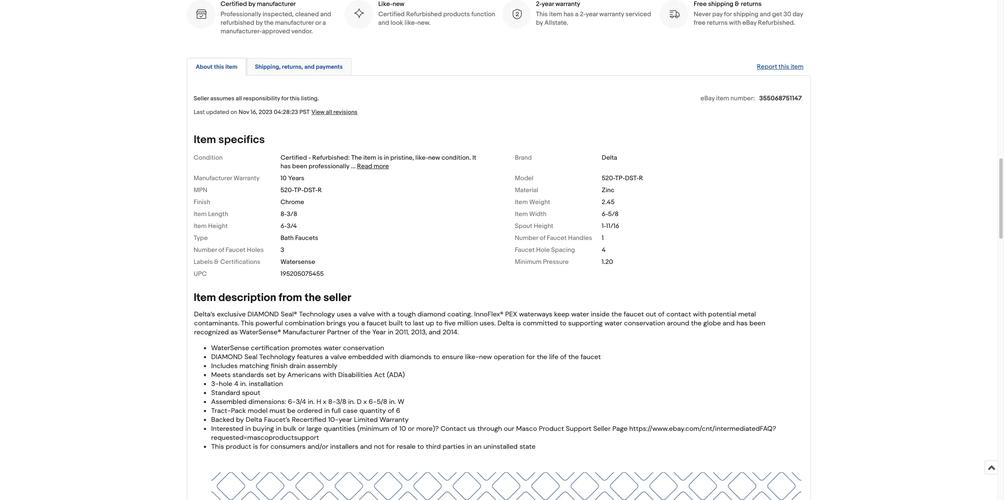 Task type: describe. For each thing, give the bounding box(es) containing it.
condition
[[194, 154, 223, 162]]

warranty
[[600, 10, 624, 18]]

material
[[515, 186, 539, 194]]

this for about
[[214, 63, 224, 70]]

a inside professionally inspected, cleaned and refurbished by the manufacturer or a manufacturer-approved vendor.
[[323, 19, 326, 27]]

updated
[[206, 108, 229, 116]]

has inside this item has a 2-year warranty serviced by allstate.
[[564, 10, 574, 18]]

04:28:23
[[274, 108, 298, 116]]

0 horizontal spatial ebay
[[701, 94, 715, 102]]

chrome
[[281, 198, 304, 206]]

dst- for mpn
[[304, 186, 318, 194]]

and inside professionally inspected, cleaned and refurbished by the manufacturer or a manufacturer-approved vendor.
[[320, 10, 331, 18]]

from
[[279, 292, 302, 305]]

responsibility
[[243, 95, 280, 102]]

&
[[214, 258, 219, 266]]

it
[[473, 154, 477, 162]]

r for mpn
[[318, 186, 322, 194]]

hole
[[536, 246, 550, 254]]

spout height
[[515, 222, 554, 230]]

model
[[515, 174, 534, 182]]

certified for certified - refurbished: the item is in pristine, like-new condition. it has been professionally ...
[[281, 154, 307, 162]]

tp- for model
[[616, 174, 625, 182]]

view
[[312, 108, 325, 116]]

new
[[429, 154, 440, 162]]

0 vertical spatial all
[[236, 95, 242, 102]]

number of faucet handles
[[515, 234, 593, 242]]

by inside professionally inspected, cleaned and refurbished by the manufacturer or a manufacturer-approved vendor.
[[256, 19, 263, 27]]

30
[[784, 10, 792, 18]]

seller
[[194, 95, 209, 102]]

is
[[378, 154, 383, 162]]

professionally
[[221, 10, 261, 18]]

read more button
[[357, 162, 389, 170]]

specifics
[[219, 133, 265, 147]]

number:
[[731, 94, 755, 102]]

3
[[281, 246, 284, 254]]

with details__icon image for this item has a 2-year warranty serviced by allstate.
[[511, 8, 523, 20]]

520-tp-dst-r for model
[[602, 174, 644, 182]]

shipping, returns, and payments
[[255, 63, 343, 70]]

minimum
[[515, 258, 542, 266]]

1 horizontal spatial this
[[290, 95, 300, 102]]

item for item width
[[515, 210, 528, 218]]

warranty
[[234, 174, 260, 182]]

shipping
[[734, 10, 759, 18]]

free
[[694, 19, 706, 27]]

serviced
[[626, 10, 652, 18]]

seller
[[324, 292, 352, 305]]

item description from the seller
[[194, 292, 352, 305]]

manufacturer warranty
[[194, 174, 260, 182]]

width
[[530, 210, 547, 218]]

certifications
[[220, 258, 261, 266]]

last
[[194, 108, 205, 116]]

like- inside certified refurbished products function and look like-new.
[[405, 19, 418, 27]]

1 horizontal spatial the
[[305, 292, 321, 305]]

6-3/4
[[281, 222, 297, 230]]

and inside certified refurbished products function and look like-new.
[[379, 19, 389, 27]]

shipping, returns, and payments button
[[255, 63, 343, 71]]

or
[[315, 19, 321, 27]]

refurbished:
[[312, 154, 350, 162]]

has inside the certified - refurbished: the item is in pristine, like-new condition. it has been professionally ...
[[281, 162, 291, 170]]

faucets
[[295, 234, 318, 242]]

pressure
[[543, 258, 569, 266]]

seller assumes all responsibility for this listing.
[[194, 95, 319, 102]]

certified - refurbished: the item is in pristine, like-new condition. it has been professionally ...
[[281, 154, 477, 170]]

about this item
[[196, 63, 238, 70]]

been
[[292, 162, 307, 170]]

1 horizontal spatial faucet
[[515, 246, 535, 254]]

for inside never pay for shipping and get 30 day free returns with ebay refurbished.
[[725, 10, 732, 18]]

read more
[[357, 162, 389, 170]]

2023
[[259, 108, 273, 116]]

4
[[602, 246, 606, 254]]

3/4
[[287, 222, 297, 230]]

payments
[[316, 63, 343, 70]]

item inside this item has a 2-year warranty serviced by allstate.
[[550, 10, 562, 18]]

last updated on nov 16, 2023 04:28:23 pst view all revisions
[[194, 108, 358, 116]]

bath faucets
[[281, 234, 318, 242]]

labels
[[194, 258, 213, 266]]

mpn
[[194, 186, 207, 194]]

vendor.
[[292, 27, 313, 35]]

assumes
[[210, 95, 235, 102]]

description
[[219, 292, 276, 305]]

new.
[[418, 19, 431, 27]]

allstate.
[[545, 19, 569, 27]]

this
[[536, 10, 548, 18]]

like- inside the certified - refurbished: the item is in pristine, like-new condition. it has been professionally ...
[[416, 154, 429, 162]]

read
[[357, 162, 372, 170]]

watersense
[[281, 258, 315, 266]]

item for item weight
[[515, 198, 528, 206]]

pristine,
[[391, 154, 414, 162]]

zinc
[[602, 186, 615, 194]]

bath
[[281, 234, 294, 242]]

refurbished
[[221, 19, 254, 27]]

look
[[391, 19, 403, 27]]

pst
[[300, 108, 310, 116]]

condition.
[[442, 154, 471, 162]]

item inside the certified - refurbished: the item is in pristine, like-new condition. it has been professionally ...
[[364, 154, 376, 162]]

manufacturer-
[[221, 27, 262, 35]]

professionally inspected, cleaned and refurbished by the manufacturer or a manufacturer-approved vendor.
[[221, 10, 331, 35]]

report
[[757, 63, 778, 71]]

returns
[[707, 19, 728, 27]]



Task type: locate. For each thing, give the bounding box(es) containing it.
item up allstate.
[[550, 10, 562, 18]]

faucet up spacing
[[547, 234, 567, 242]]

number of faucet holes
[[194, 246, 264, 254]]

1 vertical spatial like-
[[416, 154, 429, 162]]

1 vertical spatial 6-
[[281, 222, 287, 230]]

with details__icon image for never pay for shipping and get 30 day free returns with ebay refurbished.
[[669, 8, 681, 20]]

ebay inside never pay for shipping and get 30 day free returns with ebay refurbished.
[[743, 19, 757, 27]]

item down finish
[[194, 210, 207, 218]]

day
[[793, 10, 804, 18]]

0 vertical spatial dst-
[[625, 174, 639, 182]]

1 vertical spatial 520-
[[281, 186, 294, 194]]

of for handles
[[540, 234, 546, 242]]

0 horizontal spatial 520-tp-dst-r
[[281, 186, 322, 194]]

like- right pristine,
[[416, 154, 429, 162]]

faucet for handles
[[547, 234, 567, 242]]

520-tp-dst-r for mpn
[[281, 186, 322, 194]]

faucet up certifications
[[226, 246, 246, 254]]

...
[[351, 162, 356, 170]]

this inside button
[[214, 63, 224, 70]]

1 vertical spatial 520-tp-dst-r
[[281, 186, 322, 194]]

1 horizontal spatial 520-
[[602, 174, 616, 182]]

1 horizontal spatial certified
[[379, 10, 405, 18]]

0 vertical spatial like-
[[405, 19, 418, 27]]

0 vertical spatial r
[[639, 174, 644, 182]]

0 vertical spatial 520-
[[602, 174, 616, 182]]

item inside button
[[225, 63, 238, 70]]

1 with details__icon image from the left
[[195, 8, 207, 20]]

certified up been
[[281, 154, 307, 162]]

years
[[288, 174, 305, 182]]

1 horizontal spatial ebay
[[743, 19, 757, 27]]

height down width on the right top of the page
[[534, 222, 554, 230]]

1 vertical spatial dst-
[[304, 186, 318, 194]]

0 horizontal spatial certified
[[281, 154, 307, 162]]

item up condition
[[194, 133, 216, 147]]

tab list containing about this item
[[187, 56, 811, 76]]

nov
[[239, 108, 249, 116]]

the
[[351, 154, 362, 162]]

item for item description from the seller
[[194, 292, 216, 305]]

1 horizontal spatial tp-
[[616, 174, 625, 182]]

6- for 5/8
[[602, 210, 608, 218]]

0 horizontal spatial for
[[282, 95, 289, 102]]

with details__icon image left this at right
[[511, 8, 523, 20]]

2 with details__icon image from the left
[[353, 8, 365, 20]]

1 vertical spatial for
[[282, 95, 289, 102]]

a right or
[[323, 19, 326, 27]]

3 with details__icon image from the left
[[511, 8, 523, 20]]

0 vertical spatial a
[[576, 10, 579, 18]]

6-
[[602, 210, 608, 218], [281, 222, 287, 230]]

195205075455
[[281, 270, 324, 278]]

0 vertical spatial tp-
[[616, 174, 625, 182]]

520-tp-dst-r down years
[[281, 186, 322, 194]]

view all revisions link
[[310, 108, 358, 116]]

holes
[[247, 246, 264, 254]]

certified
[[379, 10, 405, 18], [281, 154, 307, 162]]

0 vertical spatial the
[[264, 19, 274, 27]]

item right report
[[791, 63, 804, 71]]

1 horizontal spatial has
[[564, 10, 574, 18]]

10
[[281, 174, 287, 182]]

all right view
[[326, 108, 332, 116]]

1 vertical spatial the
[[305, 292, 321, 305]]

520-tp-dst-r up zinc
[[602, 174, 644, 182]]

0 horizontal spatial dst-
[[304, 186, 318, 194]]

0 horizontal spatial a
[[323, 19, 326, 27]]

has left '2-'
[[564, 10, 574, 18]]

approved
[[262, 27, 290, 35]]

0 vertical spatial 6-
[[602, 210, 608, 218]]

item for item length
[[194, 210, 207, 218]]

minimum pressure
[[515, 258, 569, 266]]

520- up zinc
[[602, 174, 616, 182]]

0 vertical spatial has
[[564, 10, 574, 18]]

0 horizontal spatial 520-
[[281, 186, 294, 194]]

this right report
[[779, 63, 790, 71]]

all
[[236, 95, 242, 102], [326, 108, 332, 116]]

3/8
[[287, 210, 297, 218]]

with details__icon image left look
[[353, 8, 365, 20]]

1 horizontal spatial 6-
[[602, 210, 608, 218]]

number for number of faucet handles
[[515, 234, 539, 242]]

of up '&'
[[219, 246, 224, 254]]

like-
[[405, 19, 418, 27], [416, 154, 429, 162]]

1 horizontal spatial r
[[639, 174, 644, 182]]

the inside professionally inspected, cleaned and refurbished by the manufacturer or a manufacturer-approved vendor.
[[264, 19, 274, 27]]

and up or
[[320, 10, 331, 18]]

520- down 10
[[281, 186, 294, 194]]

and inside never pay for shipping and get 30 day free returns with ebay refurbished.
[[760, 10, 771, 18]]

1 horizontal spatial number
[[515, 234, 539, 242]]

1 vertical spatial certified
[[281, 154, 307, 162]]

1 vertical spatial r
[[318, 186, 322, 194]]

520- for model
[[602, 174, 616, 182]]

520- for mpn
[[281, 186, 294, 194]]

refurbished.
[[759, 19, 796, 27]]

item for item height
[[194, 222, 207, 230]]

and left 'get'
[[760, 10, 771, 18]]

item
[[550, 10, 562, 18], [791, 63, 804, 71], [225, 63, 238, 70], [717, 94, 730, 102], [364, 154, 376, 162]]

report this item
[[757, 63, 804, 71]]

0 horizontal spatial of
[[219, 246, 224, 254]]

labels & certifications
[[194, 258, 261, 266]]

0 horizontal spatial height
[[208, 222, 228, 230]]

1 horizontal spatial all
[[326, 108, 332, 116]]

this left the listing.
[[290, 95, 300, 102]]

a
[[576, 10, 579, 18], [323, 19, 326, 27]]

1 vertical spatial a
[[323, 19, 326, 27]]

the right from
[[305, 292, 321, 305]]

item up read more
[[364, 154, 376, 162]]

item weight
[[515, 198, 551, 206]]

upc
[[194, 270, 207, 278]]

spacing
[[552, 246, 575, 254]]

item left number:
[[717, 94, 730, 102]]

1
[[602, 234, 604, 242]]

number up labels
[[194, 246, 217, 254]]

1 horizontal spatial by
[[536, 19, 543, 27]]

number down spout
[[515, 234, 539, 242]]

certified inside certified refurbished products function and look like-new.
[[379, 10, 405, 18]]

6- down 8-
[[281, 222, 287, 230]]

of
[[540, 234, 546, 242], [219, 246, 224, 254]]

more
[[374, 162, 389, 170]]

and inside shipping, returns, and payments button
[[305, 63, 315, 70]]

0 horizontal spatial this
[[214, 63, 224, 70]]

weight
[[530, 198, 551, 206]]

0 horizontal spatial r
[[318, 186, 322, 194]]

function
[[472, 10, 496, 18]]

item specifics
[[194, 133, 265, 147]]

about
[[196, 63, 213, 70]]

1 horizontal spatial of
[[540, 234, 546, 242]]

item width
[[515, 210, 547, 218]]

of up hole
[[540, 234, 546, 242]]

item right about
[[225, 63, 238, 70]]

faucet for holes
[[226, 246, 246, 254]]

item down material
[[515, 198, 528, 206]]

delta
[[602, 154, 618, 162]]

certified inside the certified - refurbished: the item is in pristine, like-new condition. it has been professionally ...
[[281, 154, 307, 162]]

1 horizontal spatial height
[[534, 222, 554, 230]]

height for item height
[[208, 222, 228, 230]]

1 horizontal spatial a
[[576, 10, 579, 18]]

tp- down years
[[294, 186, 304, 194]]

by down this at right
[[536, 19, 543, 27]]

0 vertical spatial number
[[515, 234, 539, 242]]

this right about
[[214, 63, 224, 70]]

1 vertical spatial of
[[219, 246, 224, 254]]

1-11/16
[[602, 222, 620, 230]]

2 horizontal spatial this
[[779, 63, 790, 71]]

with details__icon image for professionally inspected, cleaned and refurbished by the manufacturer or a manufacturer-approved vendor.
[[195, 8, 207, 20]]

by inside this item has a 2-year warranty serviced by allstate.
[[536, 19, 543, 27]]

for up 04:28:23
[[282, 95, 289, 102]]

inspected,
[[263, 10, 294, 18]]

ebay down shipping
[[743, 19, 757, 27]]

and left look
[[379, 19, 389, 27]]

in
[[384, 154, 389, 162]]

a left '2-'
[[576, 10, 579, 18]]

professionally
[[309, 162, 350, 170]]

0 horizontal spatial all
[[236, 95, 242, 102]]

ebay
[[743, 19, 757, 27], [701, 94, 715, 102]]

with details__icon image left the refurbished
[[195, 8, 207, 20]]

0 vertical spatial for
[[725, 10, 732, 18]]

manufacturer
[[194, 174, 232, 182]]

2 height from the left
[[534, 222, 554, 230]]

4 with details__icon image from the left
[[669, 8, 681, 20]]

1 vertical spatial tp-
[[294, 186, 304, 194]]

the
[[264, 19, 274, 27], [305, 292, 321, 305]]

2 by from the left
[[536, 19, 543, 27]]

never pay for shipping and get 30 day free returns with ebay refurbished.
[[694, 10, 804, 27]]

1-
[[602, 222, 606, 230]]

on
[[231, 108, 237, 116]]

dst-
[[625, 174, 639, 182], [304, 186, 318, 194]]

0 vertical spatial certified
[[379, 10, 405, 18]]

item down the upc
[[194, 292, 216, 305]]

520-tp-dst-r
[[602, 174, 644, 182], [281, 186, 322, 194]]

manufacturer
[[275, 19, 314, 27]]

0 horizontal spatial tp-
[[294, 186, 304, 194]]

faucet
[[547, 234, 567, 242], [226, 246, 246, 254], [515, 246, 535, 254]]

item height
[[194, 222, 228, 230]]

item up type
[[194, 222, 207, 230]]

0 horizontal spatial by
[[256, 19, 263, 27]]

0 vertical spatial 520-tp-dst-r
[[602, 174, 644, 182]]

0 horizontal spatial faucet
[[226, 246, 246, 254]]

1 vertical spatial has
[[281, 162, 291, 170]]

5/8
[[608, 210, 619, 218]]

number
[[515, 234, 539, 242], [194, 246, 217, 254]]

the up approved
[[264, 19, 274, 27]]

0 vertical spatial ebay
[[743, 19, 757, 27]]

a inside this item has a 2-year warranty serviced by allstate.
[[576, 10, 579, 18]]

by up approved
[[256, 19, 263, 27]]

ebay left number:
[[701, 94, 715, 102]]

year
[[586, 10, 598, 18]]

faucet up minimum at the right
[[515, 246, 535, 254]]

certified for certified refurbished products function and look like-new.
[[379, 10, 405, 18]]

type
[[194, 234, 208, 242]]

6- for 3/4
[[281, 222, 287, 230]]

0 horizontal spatial 6-
[[281, 222, 287, 230]]

1 vertical spatial all
[[326, 108, 332, 116]]

finish
[[194, 198, 210, 206]]

height
[[208, 222, 228, 230], [534, 222, 554, 230]]

certified up look
[[379, 10, 405, 18]]

item up spout
[[515, 210, 528, 218]]

has
[[564, 10, 574, 18], [281, 162, 291, 170]]

number for number of faucet holes
[[194, 246, 217, 254]]

this for report
[[779, 63, 790, 71]]

0 horizontal spatial the
[[264, 19, 274, 27]]

handles
[[568, 234, 593, 242]]

this
[[779, 63, 790, 71], [214, 63, 224, 70], [290, 95, 300, 102]]

1 horizontal spatial dst-
[[625, 174, 639, 182]]

r for model
[[639, 174, 644, 182]]

0 horizontal spatial has
[[281, 162, 291, 170]]

for right pay on the top right
[[725, 10, 732, 18]]

revisions
[[334, 108, 358, 116]]

6- up "1-"
[[602, 210, 608, 218]]

dst- for model
[[625, 174, 639, 182]]

r
[[639, 174, 644, 182], [318, 186, 322, 194]]

1 vertical spatial ebay
[[701, 94, 715, 102]]

1 horizontal spatial 520-tp-dst-r
[[602, 174, 644, 182]]

products
[[444, 10, 470, 18]]

1 height from the left
[[208, 222, 228, 230]]

with details__icon image left free
[[669, 8, 681, 20]]

2 horizontal spatial faucet
[[547, 234, 567, 242]]

1.20
[[602, 258, 613, 266]]

of for holes
[[219, 246, 224, 254]]

and right returns, on the left of page
[[305, 63, 315, 70]]

spout
[[515, 222, 533, 230]]

certified refurbished products function and look like-new.
[[379, 10, 496, 27]]

cleaned
[[295, 10, 319, 18]]

height for spout height
[[534, 222, 554, 230]]

with details__icon image for certified refurbished products function and look like-new.
[[353, 8, 365, 20]]

16,
[[251, 108, 258, 116]]

10 years
[[281, 174, 305, 182]]

1 horizontal spatial for
[[725, 10, 732, 18]]

height down length in the top left of the page
[[208, 222, 228, 230]]

this item has a 2-year warranty serviced by allstate.
[[536, 10, 652, 27]]

1 by from the left
[[256, 19, 263, 27]]

has up 10
[[281, 162, 291, 170]]

tp- for mpn
[[294, 186, 304, 194]]

1 vertical spatial number
[[194, 246, 217, 254]]

0 horizontal spatial number
[[194, 246, 217, 254]]

tp- down delta
[[616, 174, 625, 182]]

with details__icon image
[[195, 8, 207, 20], [353, 8, 365, 20], [511, 8, 523, 20], [669, 8, 681, 20]]

with
[[730, 19, 742, 27]]

like- right look
[[405, 19, 418, 27]]

item for item specifics
[[194, 133, 216, 147]]

0 vertical spatial of
[[540, 234, 546, 242]]

520-
[[602, 174, 616, 182], [281, 186, 294, 194]]

ebay item number: 355068751147
[[701, 94, 802, 102]]

tab list
[[187, 56, 811, 76]]

2-
[[580, 10, 586, 18]]

all up on at the top left of page
[[236, 95, 242, 102]]



Task type: vqa. For each thing, say whether or not it's contained in the screenshot.
"US"
no



